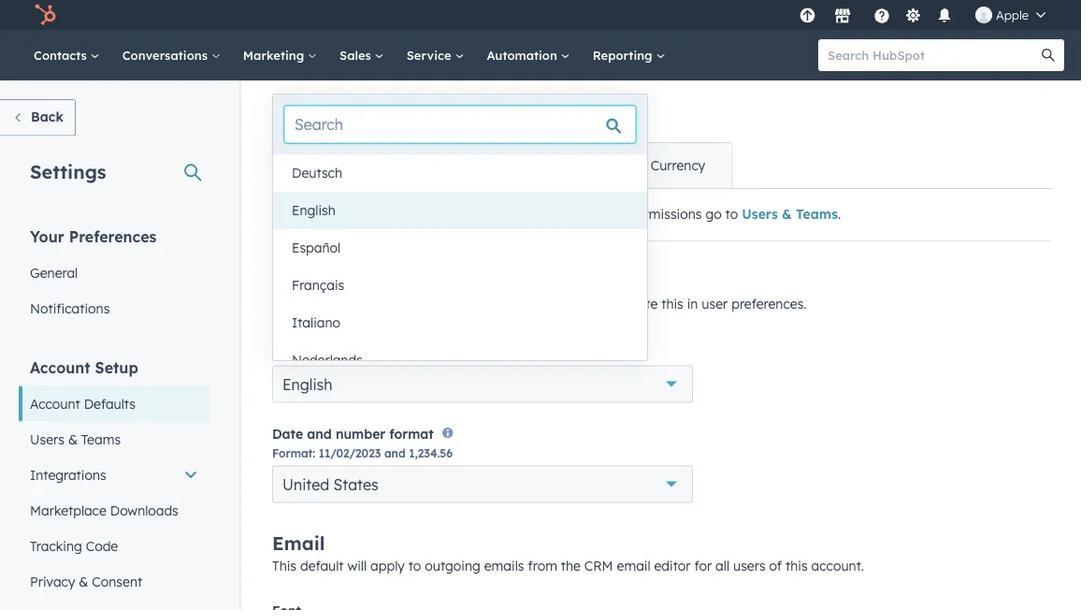 Task type: describe. For each thing, give the bounding box(es) containing it.
consent
[[92, 573, 142, 589]]

english button
[[273, 192, 647, 229]]

branding link
[[374, 143, 483, 188]]

italiano button
[[273, 304, 647, 342]]

account for branding
[[272, 99, 359, 127]]

hubspot link
[[22, 4, 70, 26]]

your preferences
[[30, 227, 157, 246]]

contacts link
[[22, 30, 111, 80]]

update
[[614, 296, 658, 312]]

apple button
[[965, 0, 1057, 30]]

to inside email this default will apply to outgoing emails from the crm email editor for all users of this account.
[[409, 557, 421, 574]]

help button
[[866, 0, 898, 30]]

help image
[[874, 8, 891, 25]]

& for consent
[[79, 573, 88, 589]]

navigation containing general
[[272, 142, 733, 189]]

account setup
[[30, 358, 138, 377]]

settings
[[30, 160, 106, 183]]

english button
[[272, 365, 693, 403]]

user defaults
[[510, 157, 598, 174]]

downloads
[[110, 502, 179, 518]]

settings link
[[902, 5, 925, 25]]

sales link
[[328, 30, 395, 80]]

0 vertical spatial users
[[371, 206, 404, 222]]

date
[[272, 425, 303, 442]]

list box containing deutsch
[[273, 154, 647, 379]]

users & teams
[[30, 431, 121, 447]]

privacy & consent
[[30, 573, 142, 589]]

outgoing
[[425, 557, 481, 574]]

users inside email this default will apply to outgoing emails from the crm email editor for all users of this account.
[[734, 557, 766, 574]]

2 vertical spatial account
[[30, 395, 80, 412]]

1 horizontal spatial user
[[599, 206, 625, 222]]

united states button
[[272, 466, 693, 503]]

0 vertical spatial defaults
[[296, 206, 346, 222]]

français
[[292, 277, 345, 293]]

settings image
[[905, 8, 922, 25]]

back link
[[0, 99, 76, 136]]

11/02/2023
[[319, 446, 381, 461]]

the
[[561, 557, 581, 574]]

apple
[[996, 7, 1029, 22]]

privacy & consent link
[[19, 564, 210, 599]]

your
[[30, 227, 64, 246]]

1 horizontal spatial defaults
[[365, 99, 453, 127]]

this inside new user defaults set defaults for users added to your account. they can update this in user preferences.
[[662, 296, 684, 312]]

0 vertical spatial users
[[742, 206, 778, 222]]

hubspot image
[[34, 4, 56, 26]]

marketing
[[243, 47, 308, 63]]

this
[[272, 557, 297, 574]]

conversations
[[122, 47, 211, 63]]

0 vertical spatial teams
[[796, 206, 838, 222]]

0 horizontal spatial and
[[307, 425, 332, 442]]

marketplaces image
[[835, 8, 851, 25]]

united
[[283, 475, 329, 494]]

automation link
[[476, 30, 582, 80]]

apple menu
[[794, 0, 1059, 30]]

editor
[[654, 557, 691, 574]]

service
[[407, 47, 455, 63]]

bob builder image
[[976, 7, 993, 23]]

users inside new user defaults set defaults for users added to your account. they can update this in user preferences.
[[371, 296, 404, 312]]

emails
[[484, 557, 524, 574]]

currency link
[[624, 143, 732, 188]]

will
[[348, 557, 367, 574]]

go
[[706, 206, 722, 222]]

reporting link
[[582, 30, 677, 80]]

edit
[[572, 206, 595, 222]]

preferences.
[[732, 296, 807, 312]]

automation
[[487, 47, 561, 63]]

language
[[272, 342, 338, 358]]

& for teams
[[68, 431, 78, 447]]

notifications
[[30, 300, 110, 316]]

new
[[272, 269, 313, 293]]

format:
[[272, 446, 315, 461]]

marketplace downloads link
[[19, 493, 210, 528]]

currency
[[651, 157, 706, 174]]

deutsch
[[292, 165, 342, 181]]

crm
[[585, 557, 613, 574]]

they
[[555, 296, 584, 312]]

2 vertical spatial defaults
[[296, 296, 346, 312]]

Search HubSpot search field
[[819, 39, 1048, 71]]

apply
[[371, 557, 405, 574]]

set inside new user defaults set defaults for users added to your account. they can update this in user preferences.
[[272, 296, 292, 312]]

general link for preferences
[[19, 255, 210, 291]]

0 horizontal spatial users & teams link
[[19, 422, 210, 457]]

service link
[[395, 30, 476, 80]]

from
[[528, 557, 558, 574]]

marketplace downloads
[[30, 502, 179, 518]]

search button
[[1033, 39, 1065, 71]]

preferences
[[69, 227, 157, 246]]

for inside new user defaults set defaults for users added to your account. they can update this in user preferences.
[[350, 296, 367, 312]]

upgrade link
[[796, 5, 820, 25]]

contacts
[[34, 47, 90, 63]]

general for account
[[299, 157, 347, 174]]

new user defaults set defaults for users added to your account. they can update this in user preferences.
[[272, 269, 807, 312]]

integrations
[[30, 466, 106, 483]]

format
[[390, 425, 434, 442]]

users inside account setup "element"
[[30, 431, 65, 447]]

date and number format
[[272, 425, 434, 442]]

permissions
[[629, 206, 702, 222]]

user defaults link
[[483, 143, 624, 188]]

to inside new user defaults set defaults for users added to your account. they can update this in user preferences.
[[451, 296, 463, 312]]



Task type: vqa. For each thing, say whether or not it's contained in the screenshot.
promising
no



Task type: locate. For each thing, give the bounding box(es) containing it.
your
[[422, 206, 449, 222], [467, 296, 495, 312]]

defaults for account defaults link
[[84, 395, 136, 412]]

2 horizontal spatial defaults
[[544, 157, 598, 174]]

0 vertical spatial to
[[726, 206, 738, 222]]

to
[[510, 206, 523, 222]]

1 horizontal spatial users & teams link
[[742, 206, 838, 222]]

tracking code
[[30, 538, 118, 554]]

1 horizontal spatial general link
[[273, 143, 374, 188]]

general link for defaults
[[273, 143, 374, 188]]

1 vertical spatial defaults
[[365, 269, 441, 293]]

0 horizontal spatial account defaults
[[30, 395, 136, 412]]

1 vertical spatial users
[[30, 431, 65, 447]]

sales
[[340, 47, 375, 63]]

1 vertical spatial your
[[467, 296, 495, 312]]

1 horizontal spatial your
[[467, 296, 495, 312]]

account defaults down account setup
[[30, 395, 136, 412]]

defaults
[[365, 99, 453, 127], [544, 157, 598, 174], [84, 395, 136, 412]]

1,234.56
[[409, 446, 453, 461]]

1 horizontal spatial to
[[451, 296, 463, 312]]

1 vertical spatial account
[[30, 358, 90, 377]]

reporting
[[593, 47, 656, 63]]

0 horizontal spatial &
[[68, 431, 78, 447]]

english up español
[[292, 202, 336, 218]]

your up español "button"
[[422, 206, 449, 222]]

2 vertical spatial &
[[79, 573, 88, 589]]

account defaults down sales link
[[272, 99, 453, 127]]

account. right of
[[812, 557, 865, 574]]

1 vertical spatial user
[[319, 269, 359, 293]]

format: 11/02/2023 and 1,234.56
[[272, 446, 453, 461]]

general link
[[273, 143, 374, 188], [19, 255, 210, 291]]

users & teams link up "integrations"
[[19, 422, 210, 457]]

0 vertical spatial for
[[350, 206, 367, 222]]

branding
[[401, 157, 457, 174]]

user right edit
[[599, 206, 625, 222]]

to
[[726, 206, 738, 222], [451, 296, 463, 312], [409, 557, 421, 574]]

number
[[336, 425, 386, 442]]

0 vertical spatial english
[[292, 202, 336, 218]]

account. inside email this default will apply to outgoing emails from the crm email editor for all users of this account.
[[812, 557, 865, 574]]

in inside new user defaults set defaults for users added to your account. they can update this in user preferences.
[[687, 296, 698, 312]]

defaults right user
[[544, 157, 598, 174]]

0 vertical spatial user
[[599, 206, 625, 222]]

marketplaces button
[[823, 0, 863, 30]]

your right added
[[467, 296, 495, 312]]

1 vertical spatial english
[[283, 375, 333, 393]]

users & teams link
[[742, 206, 838, 222], [19, 422, 210, 457]]

& inside "link"
[[79, 573, 88, 589]]

1 vertical spatial account.
[[498, 296, 551, 312]]

1 horizontal spatial account defaults
[[272, 99, 453, 127]]

for inside email this default will apply to outgoing emails from the crm email editor for all users of this account.
[[695, 557, 712, 574]]

defaults down setup
[[84, 395, 136, 412]]

2 vertical spatial users
[[734, 557, 766, 574]]

users down branding link
[[371, 206, 404, 222]]

0 vertical spatial general link
[[273, 143, 374, 188]]

2 vertical spatial to
[[409, 557, 421, 574]]

english
[[292, 202, 336, 218], [283, 375, 333, 393]]

defaults up español
[[296, 206, 346, 222]]

email this default will apply to outgoing emails from the crm email editor for all users of this account.
[[272, 531, 865, 574]]

your inside new user defaults set defaults for users added to your account. they can update this in user preferences.
[[467, 296, 495, 312]]

in
[[407, 206, 418, 222], [687, 296, 698, 312]]

1 set from the top
[[272, 206, 292, 222]]

upgrade image
[[800, 8, 816, 25]]

account defaults
[[272, 99, 453, 127], [30, 395, 136, 412]]

set up español
[[272, 206, 292, 222]]

for
[[350, 206, 367, 222], [350, 296, 367, 312], [695, 557, 712, 574]]

account up deutsch
[[272, 99, 359, 127]]

1 vertical spatial in
[[687, 296, 698, 312]]

0 horizontal spatial users
[[30, 431, 65, 447]]

general link up español
[[273, 143, 374, 188]]

teams inside account setup "element"
[[81, 431, 121, 447]]

0 horizontal spatial defaults
[[84, 395, 136, 412]]

and down format at bottom
[[384, 446, 406, 461]]

deutsch button
[[273, 154, 647, 192]]

email
[[617, 557, 651, 574]]

notifications button
[[929, 0, 961, 30]]

0 horizontal spatial general link
[[19, 255, 210, 291]]

user down español
[[319, 269, 359, 293]]

users left of
[[734, 557, 766, 574]]

2 set from the top
[[272, 296, 292, 312]]

2 vertical spatial for
[[695, 557, 712, 574]]

defaults up added
[[365, 269, 441, 293]]

states
[[334, 475, 379, 494]]

this inside email this default will apply to outgoing emails from the crm email editor for all users of this account.
[[786, 557, 808, 574]]

general for your
[[30, 264, 78, 281]]

2 vertical spatial defaults
[[84, 395, 136, 412]]

general link down preferences
[[19, 255, 210, 291]]

2 vertical spatial account.
[[812, 557, 865, 574]]

this
[[662, 296, 684, 312], [786, 557, 808, 574]]

0 vertical spatial &
[[782, 206, 792, 222]]

account left setup
[[30, 358, 90, 377]]

& up "integrations"
[[68, 431, 78, 447]]

teams
[[796, 206, 838, 222], [81, 431, 121, 447]]

0 vertical spatial account
[[272, 99, 359, 127]]

and right date
[[307, 425, 332, 442]]

list box
[[273, 154, 647, 379]]

to right go
[[726, 206, 738, 222]]

español
[[292, 240, 341, 256]]

this right update
[[662, 296, 684, 312]]

tracking code link
[[19, 528, 210, 564]]

users left added
[[371, 296, 404, 312]]

users right go
[[742, 206, 778, 222]]

can
[[588, 296, 610, 312]]

or
[[555, 206, 568, 222]]

0 vertical spatial account defaults
[[272, 99, 453, 127]]

& left .
[[782, 206, 792, 222]]

1 vertical spatial and
[[384, 446, 406, 461]]

1 horizontal spatial users
[[742, 206, 778, 222]]

italiano
[[292, 314, 341, 331]]

nederlands
[[292, 352, 363, 368]]

1 vertical spatial &
[[68, 431, 78, 447]]

0 vertical spatial and
[[307, 425, 332, 442]]

0 vertical spatial users & teams link
[[742, 206, 838, 222]]

in down branding link
[[407, 206, 418, 222]]

notifications image
[[937, 8, 953, 25]]

account for users & teams
[[30, 358, 90, 377]]

0 horizontal spatial teams
[[81, 431, 121, 447]]

0 horizontal spatial your
[[422, 206, 449, 222]]

defaults up branding
[[365, 99, 453, 127]]

add
[[527, 206, 551, 222]]

setup
[[95, 358, 138, 377]]

defaults
[[296, 206, 346, 222], [365, 269, 441, 293], [296, 296, 346, 312]]

email
[[272, 531, 325, 555]]

1 vertical spatial set
[[272, 296, 292, 312]]

english inside popup button
[[283, 375, 333, 393]]

0 vertical spatial your
[[422, 206, 449, 222]]

1 horizontal spatial and
[[384, 446, 406, 461]]

your preferences element
[[19, 226, 210, 326]]

.
[[838, 206, 841, 222]]

0 horizontal spatial this
[[662, 296, 684, 312]]

defaults inside account setup "element"
[[84, 395, 136, 412]]

set
[[272, 206, 292, 222], [272, 296, 292, 312]]

defaults down français
[[296, 296, 346, 312]]

1 vertical spatial defaults
[[544, 157, 598, 174]]

account. left they
[[498, 296, 551, 312]]

integrations button
[[19, 457, 210, 493]]

0 horizontal spatial general
[[30, 264, 78, 281]]

& right privacy
[[79, 573, 88, 589]]

0 horizontal spatial user
[[319, 269, 359, 293]]

español button
[[273, 229, 647, 267]]

1 vertical spatial general link
[[19, 255, 210, 291]]

to right apply
[[409, 557, 421, 574]]

2 vertical spatial user
[[702, 296, 728, 312]]

0 horizontal spatial in
[[407, 206, 418, 222]]

users up "integrations"
[[30, 431, 65, 447]]

Search search field
[[284, 106, 636, 143]]

1 vertical spatial teams
[[81, 431, 121, 447]]

1 vertical spatial account defaults
[[30, 395, 136, 412]]

0 vertical spatial this
[[662, 296, 684, 312]]

0 horizontal spatial to
[[409, 557, 421, 574]]

defaults for user defaults link on the top of page
[[544, 157, 598, 174]]

1 vertical spatial to
[[451, 296, 463, 312]]

0 vertical spatial account.
[[453, 206, 506, 222]]

general inside your preferences element
[[30, 264, 78, 281]]

user left 'preferences.'
[[702, 296, 728, 312]]

account. left the to
[[453, 206, 506, 222]]

english down nederlands
[[283, 375, 333, 393]]

1 horizontal spatial &
[[79, 573, 88, 589]]

account.
[[453, 206, 506, 222], [498, 296, 551, 312], [812, 557, 865, 574]]

back
[[31, 109, 64, 125]]

account setup element
[[19, 357, 210, 610]]

users
[[742, 206, 778, 222], [30, 431, 65, 447]]

2 horizontal spatial &
[[782, 206, 792, 222]]

conversations link
[[111, 30, 232, 80]]

français button
[[273, 267, 647, 304]]

users & teams link right go
[[742, 206, 838, 222]]

1 vertical spatial users
[[371, 296, 404, 312]]

1 vertical spatial general
[[30, 264, 78, 281]]

1 horizontal spatial general
[[299, 157, 347, 174]]

2 horizontal spatial to
[[726, 206, 738, 222]]

default
[[300, 557, 344, 574]]

1 horizontal spatial in
[[687, 296, 698, 312]]

and
[[307, 425, 332, 442], [384, 446, 406, 461]]

0 vertical spatial general
[[299, 157, 347, 174]]

marketing link
[[232, 30, 328, 80]]

0 vertical spatial set
[[272, 206, 292, 222]]

set down new
[[272, 296, 292, 312]]

account defaults inside account setup "element"
[[30, 395, 136, 412]]

privacy
[[30, 573, 75, 589]]

user
[[510, 157, 540, 174]]

0 vertical spatial defaults
[[365, 99, 453, 127]]

search image
[[1042, 49, 1055, 62]]

2 horizontal spatial user
[[702, 296, 728, 312]]

general up español
[[299, 157, 347, 174]]

navigation
[[272, 142, 733, 189]]

0 vertical spatial in
[[407, 206, 418, 222]]

all
[[716, 557, 730, 574]]

1 horizontal spatial this
[[786, 557, 808, 574]]

added
[[407, 296, 447, 312]]

account. inside new user defaults set defaults for users added to your account. they can update this in user preferences.
[[498, 296, 551, 312]]

english inside button
[[292, 202, 336, 218]]

notifications link
[[19, 291, 210, 326]]

1 vertical spatial users & teams link
[[19, 422, 210, 457]]

to right added
[[451, 296, 463, 312]]

set defaults for users in your account. to add or edit user permissions go to users & teams .
[[272, 206, 841, 222]]

account up 'users & teams'
[[30, 395, 80, 412]]

1 vertical spatial this
[[786, 557, 808, 574]]

1 horizontal spatial teams
[[796, 206, 838, 222]]

1 vertical spatial for
[[350, 296, 367, 312]]

in right update
[[687, 296, 698, 312]]

of
[[770, 557, 782, 574]]

defaults inside navigation
[[544, 157, 598, 174]]

general down the your
[[30, 264, 78, 281]]

users
[[371, 206, 404, 222], [371, 296, 404, 312], [734, 557, 766, 574]]

tracking
[[30, 538, 82, 554]]

united states
[[283, 475, 379, 494]]

this right of
[[786, 557, 808, 574]]

nederlands button
[[273, 342, 647, 379]]



